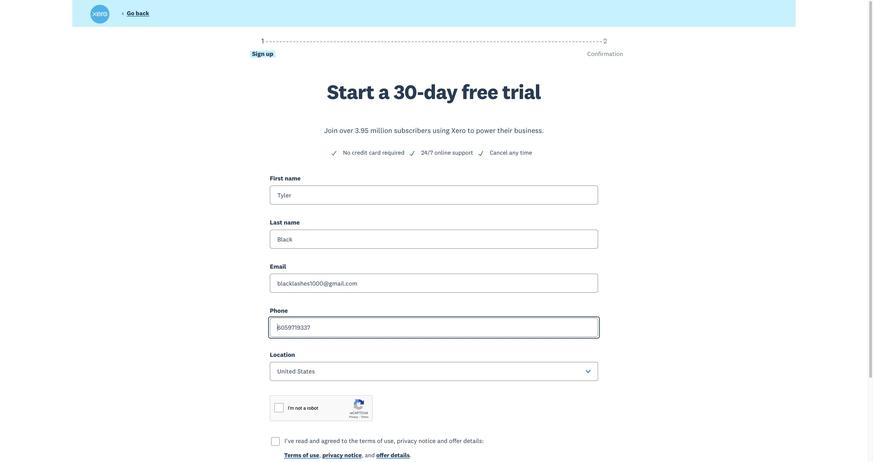 Task type: locate. For each thing, give the bounding box(es) containing it.
of left the 'use,'
[[377, 438, 383, 446]]

2 , from the left
[[362, 452, 363, 460]]

privacy down the "agreed"
[[322, 452, 343, 460]]

to left the
[[342, 438, 347, 446]]

name
[[285, 175, 301, 183], [284, 219, 300, 227]]

24/7
[[421, 149, 433, 157]]

terms
[[284, 452, 301, 460]]

1 vertical spatial of
[[303, 452, 308, 460]]

included image
[[478, 151, 484, 157]]

1 included image from the left
[[331, 151, 337, 157]]

up
[[266, 50, 273, 58]]

1 horizontal spatial offer
[[449, 438, 462, 446]]

2 horizontal spatial and
[[437, 438, 448, 446]]

0 horizontal spatial included image
[[331, 151, 337, 157]]

card
[[369, 149, 381, 157]]

last name
[[270, 219, 300, 227]]

terms
[[360, 438, 376, 446]]

1 horizontal spatial included image
[[409, 151, 415, 157]]

2 included image from the left
[[409, 151, 415, 157]]

included image for no credit card required
[[331, 151, 337, 157]]

privacy
[[397, 438, 417, 446], [322, 452, 343, 460]]

details
[[391, 452, 410, 460]]

Last name text field
[[270, 230, 598, 249]]

0 vertical spatial offer
[[449, 438, 462, 446]]

name right first
[[285, 175, 301, 183]]

trial
[[502, 79, 541, 105]]

offer details link
[[376, 452, 410, 461]]

1 vertical spatial privacy
[[322, 452, 343, 460]]

to right xero
[[468, 126, 474, 135]]

1 horizontal spatial to
[[468, 126, 474, 135]]

no
[[343, 149, 351, 157]]

email
[[270, 263, 286, 271]]

included image left no in the left top of the page
[[331, 151, 337, 157]]

privacy up '.' in the left of the page
[[397, 438, 417, 446]]

and down terms
[[365, 452, 375, 460]]

united states
[[277, 368, 315, 376]]

go back
[[127, 10, 149, 17]]

First name text field
[[270, 186, 598, 205]]

xero
[[451, 126, 466, 135]]

0 horizontal spatial and
[[309, 438, 320, 446]]

30-
[[394, 79, 424, 105]]

0 vertical spatial notice
[[419, 438, 436, 446]]

join over 3.95 million subscribers using xero to power their business.
[[324, 126, 544, 135]]

of left use
[[303, 452, 308, 460]]

Phone text field
[[270, 319, 598, 338]]

0 horizontal spatial offer
[[376, 452, 389, 460]]

0 horizontal spatial of
[[303, 452, 308, 460]]

and left details:
[[437, 438, 448, 446]]

power
[[476, 126, 496, 135]]

included image left 24/7
[[409, 151, 415, 157]]

xero homepage image
[[91, 5, 110, 24]]

any
[[509, 149, 519, 157]]

go back button
[[121, 10, 149, 19]]

included image for 24/7 online support
[[409, 151, 415, 157]]

0 vertical spatial of
[[377, 438, 383, 446]]

included image
[[331, 151, 337, 157], [409, 151, 415, 157]]

3.95
[[355, 126, 369, 135]]

,
[[319, 452, 321, 460], [362, 452, 363, 460]]

to
[[468, 126, 474, 135], [342, 438, 347, 446]]

terms of use , privacy notice , and offer details .
[[284, 452, 411, 460]]

name right last
[[284, 219, 300, 227]]

location
[[270, 352, 295, 359]]

a
[[378, 79, 389, 105]]

use
[[310, 452, 319, 460]]

0 vertical spatial to
[[468, 126, 474, 135]]

0 vertical spatial name
[[285, 175, 301, 183]]

privacy notice link
[[322, 452, 362, 461]]

and right "read"
[[309, 438, 320, 446]]

offer down "i've read and agreed to the terms of use, privacy notice and offer details:"
[[376, 452, 389, 460]]

use,
[[384, 438, 395, 446]]

notice
[[419, 438, 436, 446], [344, 452, 362, 460]]

0 vertical spatial privacy
[[397, 438, 417, 446]]

agreed
[[321, 438, 340, 446]]

free
[[462, 79, 498, 105]]

offer left details:
[[449, 438, 462, 446]]

1 horizontal spatial privacy
[[397, 438, 417, 446]]

1 vertical spatial notice
[[344, 452, 362, 460]]

credit
[[352, 149, 368, 157]]

.
[[410, 452, 411, 460]]

sign
[[252, 50, 265, 58]]

0 horizontal spatial ,
[[319, 452, 321, 460]]

i've
[[285, 438, 294, 446]]

1
[[261, 36, 264, 45]]

1 vertical spatial to
[[342, 438, 347, 446]]

first
[[270, 175, 283, 183]]

cancel
[[490, 149, 508, 157]]

using
[[433, 126, 450, 135]]

1 vertical spatial name
[[284, 219, 300, 227]]

0 horizontal spatial notice
[[344, 452, 362, 460]]

over
[[339, 126, 353, 135]]

the
[[349, 438, 358, 446]]

offer
[[449, 438, 462, 446], [376, 452, 389, 460]]

read
[[296, 438, 308, 446]]

1 horizontal spatial notice
[[419, 438, 436, 446]]

and
[[309, 438, 320, 446], [437, 438, 448, 446], [365, 452, 375, 460]]

united
[[277, 368, 296, 376]]

of
[[377, 438, 383, 446], [303, 452, 308, 460]]

1 horizontal spatial ,
[[362, 452, 363, 460]]

, down terms
[[362, 452, 363, 460]]

their
[[497, 126, 512, 135]]

, left privacy notice link
[[319, 452, 321, 460]]



Task type: describe. For each thing, give the bounding box(es) containing it.
start a 30-day free trial region
[[91, 36, 777, 463]]

terms of use link
[[284, 452, 319, 461]]

name for first name
[[285, 175, 301, 183]]

time
[[520, 149, 532, 157]]

last
[[270, 219, 282, 227]]

business.
[[514, 126, 544, 135]]

day
[[424, 79, 457, 105]]

Email email field
[[270, 274, 598, 293]]

back
[[136, 10, 149, 17]]

start a 30-day free trial
[[327, 79, 541, 105]]

required
[[382, 149, 405, 157]]

subscribers
[[394, 126, 431, 135]]

0 horizontal spatial privacy
[[322, 452, 343, 460]]

sign up
[[252, 50, 273, 58]]

1 horizontal spatial and
[[365, 452, 375, 460]]

details:
[[463, 438, 484, 446]]

cancel any time
[[490, 149, 532, 157]]

go
[[127, 10, 134, 17]]

1 , from the left
[[319, 452, 321, 460]]

start
[[327, 79, 374, 105]]

24/7 online support
[[421, 149, 473, 157]]

support
[[452, 149, 473, 157]]

online
[[435, 149, 451, 157]]

1 vertical spatial offer
[[376, 452, 389, 460]]

million
[[370, 126, 392, 135]]

0 horizontal spatial to
[[342, 438, 347, 446]]

no credit card required
[[343, 149, 405, 157]]

i've read and agreed to the terms of use, privacy notice and offer details:
[[285, 438, 484, 446]]

name for last name
[[284, 219, 300, 227]]

first name
[[270, 175, 301, 183]]

phone
[[270, 307, 288, 315]]

states
[[297, 368, 315, 376]]

2
[[603, 36, 607, 45]]

confirmation
[[587, 50, 623, 58]]

steps group
[[91, 36, 777, 82]]

join
[[324, 126, 338, 135]]

1 horizontal spatial of
[[377, 438, 383, 446]]



